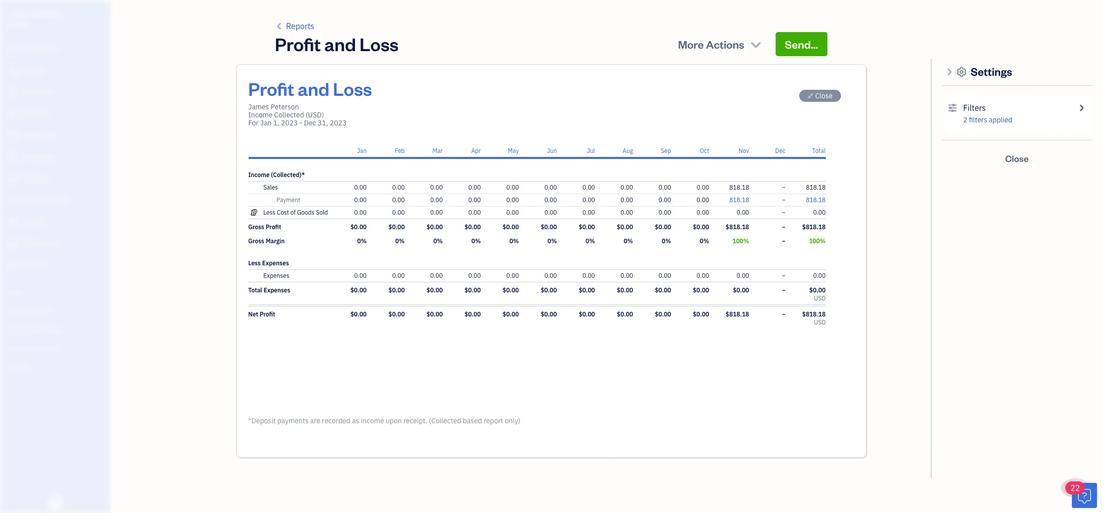 Task type: locate. For each thing, give the bounding box(es) containing it.
0 horizontal spatial less
[[248, 260, 261, 267]]

1 0% from the left
[[357, 238, 367, 245]]

1 vertical spatial less
[[248, 260, 261, 267]]

james up for
[[248, 102, 269, 112]]

more actions button
[[669, 32, 772, 56]]

22
[[1071, 484, 1081, 494]]

0 vertical spatial expenses
[[262, 260, 289, 267]]

0 vertical spatial income
[[248, 111, 273, 120]]

team members
[[8, 307, 51, 315]]

margin
[[266, 238, 285, 245]]

0 vertical spatial usd
[[814, 295, 826, 302]]

expenses for less expenses
[[262, 260, 289, 267]]

as
[[352, 417, 359, 426]]

1 horizontal spatial james
[[248, 102, 269, 112]]

1 horizontal spatial less
[[263, 209, 276, 216]]

total
[[813, 147, 826, 155], [248, 287, 262, 294]]

1 vertical spatial income
[[248, 171, 270, 179]]

oct
[[700, 147, 709, 155]]

less for less cost of goods sold
[[263, 209, 276, 216]]

1 horizontal spatial settings
[[971, 64, 1013, 78]]

0.00
[[354, 184, 367, 191], [392, 184, 405, 191], [430, 184, 443, 191], [469, 184, 481, 191], [507, 184, 519, 191], [545, 184, 557, 191], [583, 184, 595, 191], [621, 184, 633, 191], [659, 184, 671, 191], [697, 184, 709, 191], [354, 196, 367, 204], [392, 196, 405, 204], [430, 196, 443, 204], [469, 196, 481, 204], [507, 196, 519, 204], [545, 196, 557, 204], [583, 196, 595, 204], [621, 196, 633, 204], [659, 196, 671, 204], [697, 196, 709, 204], [354, 209, 367, 216], [392, 209, 405, 216], [430, 209, 443, 216], [469, 209, 481, 216], [507, 209, 519, 216], [545, 209, 557, 216], [583, 209, 595, 216], [621, 209, 633, 216], [659, 209, 671, 216], [697, 209, 709, 216], [737, 209, 749, 216], [814, 209, 826, 216], [354, 272, 367, 280], [392, 272, 405, 280], [430, 272, 443, 280], [469, 272, 481, 280], [507, 272, 519, 280], [545, 272, 557, 280], [583, 272, 595, 280], [621, 272, 633, 280], [659, 272, 671, 280], [697, 272, 709, 280], [737, 272, 749, 280], [814, 272, 826, 280]]

0 vertical spatial settings
[[971, 64, 1013, 78]]

team
[[8, 307, 23, 315]]

0 vertical spatial gross
[[248, 224, 264, 231]]

1 horizontal spatial peterson
[[271, 102, 299, 112]]

settings
[[971, 64, 1013, 78], [8, 363, 31, 371]]

1 income from the top
[[248, 111, 273, 120]]

0 horizontal spatial peterson
[[32, 9, 62, 19]]

1 horizontal spatial 2023
[[330, 119, 347, 128]]

1 vertical spatial settings
[[8, 363, 31, 371]]

jan inside profit and loss james peterson income collected (usd) for jan 1, 2023 - dec 31, 2023
[[260, 119, 272, 128]]

sep
[[661, 147, 671, 155]]

2023 left -
[[281, 119, 298, 128]]

0 vertical spatial peterson
[[32, 9, 62, 19]]

1 horizontal spatial total
[[813, 147, 826, 155]]

2023
[[281, 119, 298, 128], [330, 119, 347, 128]]

1 horizontal spatial close
[[1006, 153, 1029, 164]]

usd inside the $818.18 usd
[[814, 319, 826, 326]]

1 vertical spatial dec
[[776, 147, 786, 155]]

2 vertical spatial expenses
[[264, 287, 290, 294]]

reports
[[286, 21, 314, 31]]

1 vertical spatial peterson
[[271, 102, 299, 112]]

main element
[[0, 0, 136, 514]]

total expenses
[[248, 287, 290, 294]]

peterson inside profit and loss james peterson income collected (usd) for jan 1, 2023 - dec 31, 2023
[[271, 102, 299, 112]]

$0.00
[[351, 224, 367, 231], [389, 224, 405, 231], [427, 224, 443, 231], [465, 224, 481, 231], [503, 224, 519, 231], [541, 224, 557, 231], [579, 224, 595, 231], [617, 224, 633, 231], [655, 224, 671, 231], [693, 224, 709, 231], [351, 287, 367, 294], [389, 287, 405, 294], [427, 287, 443, 294], [465, 287, 481, 294], [503, 287, 519, 294], [541, 287, 557, 294], [579, 287, 595, 294], [617, 287, 633, 294], [655, 287, 671, 294], [693, 287, 709, 294], [733, 287, 749, 294], [810, 287, 826, 294], [351, 311, 367, 318], [389, 311, 405, 318], [427, 311, 443, 318], [465, 311, 481, 318], [503, 311, 519, 318], [541, 311, 557, 318], [579, 311, 595, 318], [617, 311, 633, 318], [655, 311, 671, 318], [693, 311, 709, 318]]

send… button
[[776, 32, 828, 56]]

1 vertical spatial total
[[248, 287, 262, 294]]

loss
[[360, 32, 399, 56], [333, 77, 372, 100]]

gross
[[248, 224, 264, 231], [248, 238, 264, 245]]

less left cost
[[263, 209, 276, 216]]

based
[[463, 417, 482, 426]]

items
[[8, 326, 23, 334]]

0 horizontal spatial jan
[[260, 119, 272, 128]]

peterson
[[32, 9, 62, 19], [271, 102, 299, 112]]

category image down less expenses
[[248, 272, 259, 280]]

settings button
[[942, 63, 1092, 81]]

and inside main element
[[24, 326, 35, 334]]

receipt.
[[404, 417, 427, 426]]

and
[[325, 32, 356, 56], [298, 77, 330, 100], [24, 326, 35, 334]]

usd up the $818.18 usd at the right of the page
[[814, 295, 826, 302]]

1 horizontal spatial jan
[[357, 147, 367, 155]]

8 − from the top
[[782, 311, 786, 318]]

dec right nov
[[776, 147, 786, 155]]

0 vertical spatial jan
[[260, 119, 272, 128]]

1 horizontal spatial dec
[[776, 147, 786, 155]]

7 0% from the left
[[586, 238, 595, 245]]

category image
[[248, 184, 259, 192], [248, 272, 259, 280]]

0 vertical spatial and
[[325, 32, 356, 56]]

2 vertical spatial and
[[24, 326, 35, 334]]

1 usd from the top
[[814, 295, 826, 302]]

loss inside profit and loss james peterson income collected (usd) for jan 1, 2023 - dec 31, 2023
[[333, 77, 372, 100]]

5 − from the top
[[782, 238, 786, 245]]

james up owner
[[8, 9, 30, 19]]

dec right -
[[304, 119, 316, 128]]

income left 1,
[[248, 111, 273, 120]]

estimate image
[[7, 88, 19, 98]]

category image for sales
[[248, 184, 259, 192]]

less down gross margin
[[248, 260, 261, 267]]

goods
[[297, 209, 315, 216]]

income
[[248, 111, 273, 120], [248, 171, 270, 179]]

and right items
[[24, 326, 35, 334]]

2 0% from the left
[[395, 238, 405, 245]]

0 vertical spatial close button
[[800, 90, 841, 102]]

1 horizontal spatial 100%
[[809, 238, 826, 245]]

and for profit and loss
[[325, 32, 356, 56]]

2 − from the top
[[782, 196, 786, 204]]

category image left sales
[[248, 184, 259, 192]]

payments
[[277, 417, 309, 426]]

1 vertical spatial usd
[[814, 319, 826, 326]]

1 vertical spatial gross
[[248, 238, 264, 245]]

1 100% from the left
[[733, 238, 749, 245]]

settings right settingscog image
[[971, 64, 1013, 78]]

income
[[361, 417, 384, 426]]

2 income from the top
[[248, 171, 270, 179]]

0 vertical spatial james
[[8, 9, 30, 19]]

settings down the bank
[[8, 363, 31, 371]]

0 vertical spatial close
[[816, 91, 833, 100]]

more actions
[[678, 37, 745, 51]]

$818.18
[[726, 224, 749, 231], [803, 224, 826, 231], [726, 311, 749, 318], [803, 311, 826, 318]]

jan left 1,
[[260, 119, 272, 128]]

1 horizontal spatial 818.18 link
[[806, 196, 826, 204]]

6 − from the top
[[782, 272, 786, 280]]

chevronright image
[[944, 66, 955, 78]]

close down applied
[[1006, 153, 1029, 164]]

jan left feb
[[357, 147, 367, 155]]

1 vertical spatial and
[[298, 77, 330, 100]]

and right reports 'button'
[[325, 32, 356, 56]]

total for total expenses
[[248, 287, 262, 294]]

profit up collected
[[248, 77, 294, 100]]

0 vertical spatial less
[[263, 209, 276, 216]]

income up sales
[[248, 171, 270, 179]]

1 vertical spatial james
[[248, 102, 269, 112]]

0 vertical spatial loss
[[360, 32, 399, 56]]

close button
[[800, 90, 841, 102], [942, 149, 1092, 169]]

0 horizontal spatial settings
[[8, 363, 31, 371]]

peterson inside the james peterson owner
[[32, 9, 62, 19]]

reports button
[[275, 20, 314, 32]]

total for total
[[813, 147, 826, 155]]

2 filters applied
[[964, 116, 1013, 125]]

0 horizontal spatial 2023
[[281, 119, 298, 128]]

2 818.18 link from the left
[[806, 196, 826, 204]]

−
[[782, 184, 786, 191], [782, 196, 786, 204], [782, 209, 786, 216], [782, 224, 786, 231], [782, 238, 786, 245], [782, 272, 786, 280], [782, 287, 786, 294], [782, 311, 786, 318]]

1 gross from the top
[[248, 224, 264, 231]]

2 100% from the left
[[809, 238, 826, 245]]

100%
[[733, 238, 749, 245], [809, 238, 826, 245]]

0 vertical spatial total
[[813, 147, 826, 155]]

resource center badge image
[[1072, 484, 1098, 509]]

profit up margin
[[266, 224, 281, 231]]

gross down the gross profit
[[248, 238, 264, 245]]

sales
[[263, 184, 278, 191]]

james inside the james peterson owner
[[8, 9, 30, 19]]

james
[[8, 9, 30, 19], [248, 102, 269, 112]]

0 vertical spatial dec
[[304, 119, 316, 128]]

and inside profit and loss james peterson income collected (usd) for jan 1, 2023 - dec 31, 2023
[[298, 77, 330, 100]]

4 − from the top
[[782, 224, 786, 231]]

less
[[263, 209, 276, 216], [248, 260, 261, 267]]

james peterson owner
[[8, 9, 62, 28]]

31,
[[318, 119, 328, 128]]

profit down reports
[[275, 32, 321, 56]]

1 vertical spatial category image
[[248, 272, 259, 280]]

0 horizontal spatial james
[[8, 9, 30, 19]]

1 vertical spatial close
[[1006, 153, 1029, 164]]

applied
[[989, 116, 1013, 125]]

bank connections
[[8, 345, 59, 353]]

1 horizontal spatial close button
[[942, 149, 1092, 169]]

8 0% from the left
[[624, 238, 633, 245]]

1 vertical spatial close button
[[942, 149, 1092, 169]]

-
[[300, 119, 302, 128]]

items and services
[[8, 326, 61, 334]]

0 horizontal spatial total
[[248, 287, 262, 294]]

usd
[[814, 295, 826, 302], [814, 319, 826, 326]]

cost
[[277, 209, 289, 216]]

2 category image from the top
[[248, 272, 259, 280]]

close right compress icon
[[816, 91, 833, 100]]

usd inside $0.00 usd
[[814, 295, 826, 302]]

expenses
[[262, 260, 289, 267], [263, 272, 289, 280], [264, 287, 290, 294]]

0 horizontal spatial 818.18 link
[[730, 196, 749, 204]]

settings inside settings link
[[8, 363, 31, 371]]

9 0% from the left
[[662, 238, 671, 245]]

dec
[[304, 119, 316, 128], [776, 147, 786, 155]]

send…
[[785, 37, 818, 51]]

jan
[[260, 119, 272, 128], [357, 147, 367, 155]]

apps
[[8, 289, 22, 297]]

1 category image from the top
[[248, 184, 259, 192]]

2 usd from the top
[[814, 319, 826, 326]]

2 gross from the top
[[248, 238, 264, 245]]

0%
[[357, 238, 367, 245], [395, 238, 405, 245], [434, 238, 443, 245], [472, 238, 481, 245], [510, 238, 519, 245], [548, 238, 557, 245], [586, 238, 595, 245], [624, 238, 633, 245], [662, 238, 671, 245], [700, 238, 709, 245]]

and up the (usd)
[[298, 77, 330, 100]]

818.18 link
[[730, 196, 749, 204], [806, 196, 826, 204]]

category image for expenses
[[248, 272, 259, 280]]

dec inside profit and loss james peterson income collected (usd) for jan 1, 2023 - dec 31, 2023
[[304, 119, 316, 128]]

usd down $0.00 usd
[[814, 319, 826, 326]]

818.18
[[730, 184, 749, 191], [806, 184, 826, 191], [730, 196, 749, 204], [806, 196, 826, 204]]

profit and loss
[[275, 32, 399, 56]]

0 horizontal spatial dec
[[304, 119, 316, 128]]

timer image
[[7, 196, 19, 206]]

profit
[[275, 32, 321, 56], [248, 77, 294, 100], [266, 224, 281, 231], [260, 311, 275, 318]]

1 vertical spatial expenses
[[263, 272, 289, 280]]

2023 right 31,
[[330, 119, 347, 128]]

0 vertical spatial category image
[[248, 184, 259, 192]]

0 horizontal spatial close
[[816, 91, 833, 100]]

profit and loss james peterson income collected (usd) for jan 1, 2023 - dec 31, 2023
[[248, 77, 372, 128]]

feb
[[395, 147, 405, 155]]

1 vertical spatial loss
[[333, 77, 372, 100]]

expenses for total expenses
[[264, 287, 290, 294]]

report
[[484, 417, 503, 426]]

7 − from the top
[[782, 287, 786, 294]]

gross up gross margin
[[248, 224, 264, 231]]

0 horizontal spatial 100%
[[733, 238, 749, 245]]

close
[[816, 91, 833, 100], [1006, 153, 1029, 164]]



Task type: vqa. For each thing, say whether or not it's contained in the screenshot.
Add
no



Task type: describe. For each thing, give the bounding box(es) containing it.
apps link
[[3, 284, 107, 302]]

3 0% from the left
[[434, 238, 443, 245]]

invoice image
[[7, 109, 19, 120]]

gross profit
[[248, 224, 281, 231]]

1 vertical spatial jan
[[357, 147, 367, 155]]

client image
[[7, 66, 19, 76]]

less expenses
[[248, 260, 289, 267]]

gross margin
[[248, 238, 285, 245]]

payment
[[277, 196, 300, 204]]

jul
[[587, 147, 595, 155]]

less cost of goods sold
[[263, 209, 328, 216]]

nov
[[739, 147, 749, 155]]

1 2023 from the left
[[281, 119, 298, 128]]

6 0% from the left
[[548, 238, 557, 245]]

22 button
[[1066, 482, 1098, 509]]

bank connections link
[[3, 340, 107, 358]]

profit right net
[[260, 311, 275, 318]]

owner
[[8, 20, 28, 28]]

settingscog image
[[957, 66, 967, 78]]

loss for profit and loss
[[360, 32, 399, 56]]

expense image
[[7, 153, 19, 163]]

more
[[678, 37, 704, 51]]

chevronright image
[[1077, 102, 1086, 114]]

2 2023 from the left
[[330, 119, 347, 128]]

dashboard image
[[7, 45, 19, 55]]

(usd)
[[306, 111, 324, 120]]

for
[[248, 119, 259, 128]]

0 horizontal spatial close button
[[800, 90, 841, 102]]

4 0% from the left
[[472, 238, 481, 245]]

(collected)*
[[271, 171, 305, 179]]

usd for $0.00 usd
[[814, 295, 826, 302]]

report image
[[7, 261, 19, 271]]

team members link
[[3, 303, 107, 320]]

gross for gross profit
[[248, 224, 264, 231]]

loss for profit and loss james peterson income collected (usd) for jan 1, 2023 - dec 31, 2023
[[333, 77, 372, 100]]

and for profit and loss james peterson income collected (usd) for jan 1, 2023 - dec 31, 2023
[[298, 77, 330, 100]]

upon
[[386, 417, 402, 426]]

payment image
[[7, 131, 19, 141]]

jun
[[547, 147, 557, 155]]

and for items and services
[[24, 326, 35, 334]]

settings link
[[3, 359, 107, 376]]

less for less expenses
[[248, 260, 261, 267]]

$818.18 usd
[[803, 311, 826, 326]]

10 0% from the left
[[700, 238, 709, 245]]

5 0% from the left
[[510, 238, 519, 245]]

collected
[[274, 111, 304, 120]]

items and services link
[[3, 321, 107, 339]]

actions
[[706, 37, 745, 51]]

usd for $818.18 usd
[[814, 319, 826, 326]]

settings image
[[948, 102, 958, 114]]

$0.00 usd
[[810, 287, 826, 302]]

2
[[964, 116, 968, 125]]

1 818.18 link from the left
[[730, 196, 749, 204]]

money image
[[7, 217, 19, 228]]

filters
[[969, 116, 988, 125]]

only)
[[505, 417, 521, 426]]

connections
[[23, 345, 59, 353]]

net profit
[[248, 311, 275, 318]]

aug
[[623, 147, 633, 155]]

*deposit payments are recorded as income upon receipt. (collected based report only)
[[248, 417, 521, 426]]

apr
[[471, 147, 481, 155]]

net
[[248, 311, 258, 318]]

james inside profit and loss james peterson income collected (usd) for jan 1, 2023 - dec 31, 2023
[[248, 102, 269, 112]]

recorded
[[322, 417, 351, 426]]

filters
[[964, 103, 986, 113]]

are
[[310, 417, 320, 426]]

sold
[[316, 209, 328, 216]]

mar
[[433, 147, 443, 155]]

compress image
[[808, 92, 814, 100]]

(collected
[[429, 417, 461, 426]]

profit inside profit and loss james peterson income collected (usd) for jan 1, 2023 - dec 31, 2023
[[248, 77, 294, 100]]

chevrondown image
[[749, 37, 763, 51]]

1,
[[273, 119, 279, 128]]

of
[[291, 209, 296, 216]]

may
[[508, 147, 519, 155]]

project image
[[7, 174, 19, 184]]

income inside profit and loss james peterson income collected (usd) for jan 1, 2023 - dec 31, 2023
[[248, 111, 273, 120]]

3 − from the top
[[782, 209, 786, 216]]

freshbooks image
[[47, 498, 63, 510]]

chevronleft image
[[275, 20, 284, 32]]

members
[[25, 307, 51, 315]]

income (collected)*
[[248, 171, 305, 179]]

gross for gross margin
[[248, 238, 264, 245]]

*deposit
[[248, 417, 276, 426]]

settings inside settings button
[[971, 64, 1013, 78]]

services
[[36, 326, 61, 334]]

chart image
[[7, 239, 19, 249]]

bank
[[8, 345, 22, 353]]

1 − from the top
[[782, 184, 786, 191]]



